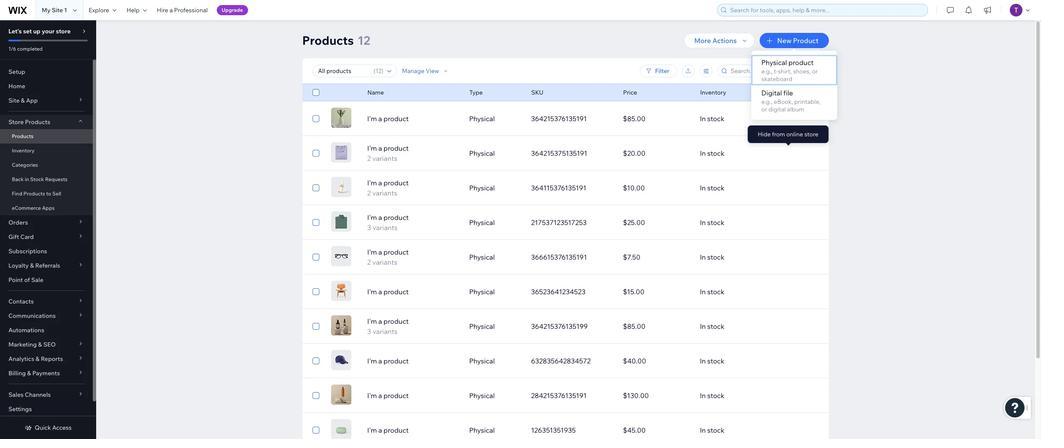 Task type: vqa. For each thing, say whether or not it's contained in the screenshot.
TRANSFER SITE BUTTON
no



Task type: describe. For each thing, give the bounding box(es) containing it.
in stock for 366615376135191
[[700, 253, 725, 261]]

physical link for 217537123517253
[[464, 212, 526, 233]]

sale
[[31, 276, 43, 284]]

marketing & seo
[[8, 341, 56, 348]]

& for loyalty
[[30, 262, 34, 269]]

8 i'm from the top
[[368, 357, 377, 365]]

physical link for 364115376135191
[[464, 178, 526, 198]]

quick
[[35, 424, 51, 431]]

in stock link for 217537123517253
[[695, 212, 787, 233]]

stock for 632835642834572
[[708, 357, 725, 365]]

stock for 284215376135191
[[708, 391, 725, 400]]

$40.00 link
[[618, 351, 695, 371]]

126351351935
[[531, 426, 576, 434]]

$20.00
[[623, 149, 646, 157]]

gift card
[[8, 233, 34, 241]]

back in stock requests link
[[0, 172, 93, 187]]

i'm a product for 284215376135191
[[368, 391, 409, 400]]

i'm a product link for 36523641234523
[[362, 287, 464, 297]]

site & app
[[8, 97, 38, 104]]

variants for 364215375135191
[[373, 154, 398, 163]]

billing & payments button
[[0, 366, 93, 380]]

skateboard
[[762, 75, 793, 83]]

in for 364215376135199
[[700, 322, 706, 331]]

communications
[[8, 312, 56, 320]]

in stock link for 364215375135191
[[695, 143, 787, 163]]

or inside digital file e.g., ebook, printable, or digital album
[[762, 106, 768, 113]]

to
[[46, 190, 51, 197]]

in for 284215376135191
[[700, 391, 706, 400]]

menu containing physical product
[[752, 55, 838, 116]]

physical for 284215376135191
[[470, 391, 495, 400]]

back
[[12, 176, 24, 182]]

in stock link for 284215376135191
[[695, 385, 787, 406]]

physical inside physical product e.g., t-shirt, shoes, or skateboard
[[762, 58, 788, 67]]

in for 364215376135191
[[700, 114, 706, 123]]

marketing
[[8, 341, 37, 348]]

physical for 217537123517253
[[470, 218, 495, 227]]

home
[[8, 82, 25, 90]]

upgrade button
[[217, 5, 248, 15]]

printable,
[[795, 98, 821, 106]]

364215376135191
[[531, 114, 587, 123]]

in for 366615376135191
[[700, 253, 706, 261]]

& for site
[[21, 97, 25, 104]]

file
[[784, 89, 794, 97]]

physical for 126351351935
[[470, 426, 495, 434]]

view
[[426, 67, 439, 75]]

$130.00 link
[[618, 385, 695, 406]]

in for 364115376135191
[[700, 184, 706, 192]]

i'm a product 2 variants for 364115376135191
[[368, 179, 409, 197]]

name
[[368, 89, 384, 96]]

in stock for 364215376135191
[[700, 114, 725, 123]]

site & app button
[[0, 93, 93, 108]]

online
[[787, 130, 804, 138]]

e.g., for digital file
[[762, 98, 773, 106]]

physical for 364215376135199
[[470, 322, 495, 331]]

Search for tools, apps, help & more... field
[[728, 4, 926, 16]]

products up ecommerce apps
[[23, 190, 45, 197]]

payments
[[32, 369, 60, 377]]

products link
[[0, 129, 93, 144]]

632835642834572 link
[[526, 351, 618, 371]]

gift card button
[[0, 230, 93, 244]]

2 for 366615376135191
[[368, 258, 371, 266]]

analytics & reports
[[8, 355, 63, 363]]

marketing & seo button
[[0, 337, 93, 352]]

point
[[8, 276, 23, 284]]

0 vertical spatial inventory
[[700, 89, 727, 96]]

in for 126351351935
[[700, 426, 706, 434]]

products inside 'popup button'
[[25, 118, 50, 126]]

in stock for 284215376135191
[[700, 391, 725, 400]]

in for 36523641234523
[[700, 287, 706, 296]]

ecommerce apps link
[[0, 201, 93, 215]]

professional
[[174, 6, 208, 14]]

12 for ( 12 )
[[376, 67, 382, 75]]

i'm a product for 126351351935
[[368, 426, 409, 434]]

1 i'm from the top
[[368, 114, 377, 123]]

3 i'm from the top
[[368, 179, 377, 187]]

$25.00 link
[[618, 212, 695, 233]]

home link
[[0, 79, 93, 93]]

in stock for 364215375135191
[[700, 149, 725, 157]]

hide
[[758, 130, 771, 138]]

1 horizontal spatial store
[[805, 130, 819, 138]]

$10.00
[[623, 184, 645, 192]]

in stock link for 126351351935
[[695, 420, 787, 439]]

contacts
[[8, 298, 34, 305]]

in stock link for 36523641234523
[[695, 282, 787, 302]]

in for 632835642834572
[[700, 357, 706, 365]]

$25.00
[[623, 218, 646, 227]]

physical for 364215375135191
[[470, 149, 495, 157]]

364215375135191 link
[[526, 143, 618, 163]]

$15.00 link
[[618, 282, 695, 302]]

$130.00
[[623, 391, 649, 400]]

stock
[[30, 176, 44, 182]]

in stock for 36523641234523
[[700, 287, 725, 296]]

physical link for 364215375135191
[[464, 143, 526, 163]]

)
[[382, 67, 384, 75]]

364215376135199
[[531, 322, 588, 331]]

physical for 632835642834572
[[470, 357, 495, 365]]

analytics
[[8, 355, 34, 363]]

seo
[[43, 341, 56, 348]]

& for marketing
[[38, 341, 42, 348]]

t-
[[775, 68, 779, 75]]

variants for 364215376135199
[[373, 327, 398, 336]]

find products to sell link
[[0, 187, 93, 201]]

products down store
[[12, 133, 34, 139]]

$85.00 for 364215376135199
[[623, 322, 646, 331]]

2 i'm from the top
[[368, 144, 377, 152]]

i'm a product link for 126351351935
[[362, 425, 464, 435]]

variants for 366615376135191
[[373, 258, 398, 266]]

shirt,
[[779, 68, 792, 75]]

reports
[[41, 355, 63, 363]]

manage view button
[[402, 67, 449, 75]]

in stock for 217537123517253
[[700, 218, 725, 227]]

new product
[[778, 36, 819, 45]]

stock for 364215375135191
[[708, 149, 725, 157]]

7 i'm from the top
[[368, 317, 377, 325]]

new
[[778, 36, 792, 45]]

i'm a product for 364215376135191
[[368, 114, 409, 123]]

sidebar element
[[0, 20, 96, 439]]

more actions button
[[685, 33, 755, 48]]

physical link for 36523641234523
[[464, 282, 526, 302]]

364215376135191 link
[[526, 108, 618, 129]]

( 12 )
[[374, 67, 384, 75]]

my site 1
[[42, 6, 67, 14]]

i'm a product for 632835642834572
[[368, 357, 409, 365]]

physical link for 364215376135191
[[464, 108, 526, 129]]

actions
[[713, 36, 737, 45]]

manage
[[402, 67, 424, 75]]

card
[[20, 233, 34, 241]]

site inside dropdown button
[[8, 97, 20, 104]]

from
[[773, 130, 786, 138]]

stock for 126351351935
[[708, 426, 725, 434]]

3 for 364215376135199
[[368, 327, 371, 336]]

settings
[[8, 405, 32, 413]]

366615376135191
[[531, 253, 587, 261]]

in stock for 364115376135191
[[700, 184, 725, 192]]

2 for 364215375135191
[[368, 154, 371, 163]]

i'm a product 2 variants for 366615376135191
[[368, 248, 409, 266]]

i'm a product 2 variants for 364215375135191
[[368, 144, 409, 163]]

settings link
[[0, 402, 93, 416]]

$85.00 link for 364215376135199
[[618, 316, 695, 336]]

orders button
[[0, 215, 93, 230]]

let's
[[8, 27, 22, 35]]

Search... field
[[728, 65, 816, 77]]

284215376135191
[[531, 391, 587, 400]]

366615376135191 link
[[526, 247, 618, 267]]

126351351935 link
[[526, 420, 618, 439]]

hide from online store
[[758, 130, 819, 138]]

in stock link for 366615376135191
[[695, 247, 787, 267]]

variants for 364115376135191
[[373, 189, 398, 197]]

referrals
[[35, 262, 60, 269]]

up
[[33, 27, 40, 35]]



Task type: locate. For each thing, give the bounding box(es) containing it.
9 in stock from the top
[[700, 391, 725, 400]]

10 i'm from the top
[[368, 426, 377, 434]]

1 i'm a product 3 variants from the top
[[368, 213, 409, 232]]

2 2 from the top
[[368, 189, 371, 197]]

10 in stock link from the top
[[695, 420, 787, 439]]

1 horizontal spatial 12
[[376, 67, 382, 75]]

stock for 364215376135199
[[708, 322, 725, 331]]

physical for 364115376135191
[[470, 184, 495, 192]]

7 stock from the top
[[708, 322, 725, 331]]

2 vertical spatial i'm a product 2 variants
[[368, 248, 409, 266]]

10 physical link from the top
[[464, 420, 526, 439]]

2 i'm a product 2 variants from the top
[[368, 179, 409, 197]]

physical
[[762, 58, 788, 67], [470, 114, 495, 123], [470, 149, 495, 157], [470, 184, 495, 192], [470, 218, 495, 227], [470, 253, 495, 261], [470, 287, 495, 296], [470, 322, 495, 331], [470, 357, 495, 365], [470, 391, 495, 400], [470, 426, 495, 434]]

2 vertical spatial 2
[[368, 258, 371, 266]]

physical link for 364215376135199
[[464, 316, 526, 336]]

None checkbox
[[313, 148, 319, 158], [313, 183, 319, 193], [313, 217, 319, 228], [313, 356, 319, 366], [313, 391, 319, 401], [313, 148, 319, 158], [313, 183, 319, 193], [313, 217, 319, 228], [313, 356, 319, 366], [313, 391, 319, 401]]

5 physical link from the top
[[464, 247, 526, 267]]

access
[[52, 424, 72, 431]]

1 vertical spatial 3
[[368, 327, 371, 336]]

2 i'm a product from the top
[[368, 287, 409, 296]]

physical for 364215376135191
[[470, 114, 495, 123]]

stock for 217537123517253
[[708, 218, 725, 227]]

in stock for 126351351935
[[700, 426, 725, 434]]

4 in from the top
[[700, 218, 706, 227]]

3 stock from the top
[[708, 184, 725, 192]]

7 in stock link from the top
[[695, 316, 787, 336]]

9 in stock link from the top
[[695, 385, 787, 406]]

3 in stock from the top
[[700, 184, 725, 192]]

0 vertical spatial 3
[[368, 223, 371, 232]]

site
[[52, 6, 63, 14], [8, 97, 20, 104]]

6 in stock from the top
[[700, 287, 725, 296]]

8 in stock from the top
[[700, 357, 725, 365]]

9 physical link from the top
[[464, 385, 526, 406]]

4 stock from the top
[[708, 218, 725, 227]]

4 i'm from the top
[[368, 213, 377, 222]]

0 vertical spatial i'm a product 3 variants
[[368, 213, 409, 232]]

36523641234523 link
[[526, 282, 618, 302]]

in stock
[[700, 114, 725, 123], [700, 149, 725, 157], [700, 184, 725, 192], [700, 218, 725, 227], [700, 253, 725, 261], [700, 287, 725, 296], [700, 322, 725, 331], [700, 357, 725, 365], [700, 391, 725, 400], [700, 426, 725, 434]]

apps
[[42, 205, 55, 211]]

1 horizontal spatial inventory
[[700, 89, 727, 96]]

5 i'm a product from the top
[[368, 426, 409, 434]]

2 stock from the top
[[708, 149, 725, 157]]

categories
[[12, 162, 38, 168]]

1 vertical spatial site
[[8, 97, 20, 104]]

your
[[42, 27, 55, 35]]

1 vertical spatial i'm a product 3 variants
[[368, 317, 409, 336]]

in stock link for 364215376135199
[[695, 316, 787, 336]]

1/6 completed
[[8, 46, 43, 52]]

product inside physical product e.g., t-shirt, shoes, or skateboard
[[789, 58, 814, 67]]

10 in stock from the top
[[700, 426, 725, 434]]

subscriptions
[[8, 247, 47, 255]]

1 i'm a product 2 variants from the top
[[368, 144, 409, 163]]

products up products link
[[25, 118, 50, 126]]

$85.00 down price
[[623, 114, 646, 123]]

3 2 from the top
[[368, 258, 371, 266]]

1 vertical spatial store
[[805, 130, 819, 138]]

1 $85.00 from the top
[[623, 114, 646, 123]]

(
[[374, 67, 376, 75]]

hire
[[157, 6, 168, 14]]

let's set up your store
[[8, 27, 71, 35]]

in for 364215375135191
[[700, 149, 706, 157]]

physical link for 126351351935
[[464, 420, 526, 439]]

5 in stock from the top
[[700, 253, 725, 261]]

0 vertical spatial store
[[56, 27, 71, 35]]

manage view
[[402, 67, 439, 75]]

& right loyalty
[[30, 262, 34, 269]]

1 horizontal spatial or
[[813, 68, 819, 75]]

7 in stock from the top
[[700, 322, 725, 331]]

e.g., inside physical product e.g., t-shirt, shoes, or skateboard
[[762, 68, 773, 75]]

2 3 from the top
[[368, 327, 371, 336]]

$85.00 link up $40.00 link
[[618, 316, 695, 336]]

3 in stock link from the top
[[695, 178, 787, 198]]

$45.00 link
[[618, 420, 695, 439]]

more actions
[[695, 36, 737, 45]]

6 physical link from the top
[[464, 282, 526, 302]]

0 horizontal spatial inventory
[[12, 147, 35, 154]]

0 vertical spatial 2
[[368, 154, 371, 163]]

$85.00 up the $40.00
[[623, 322, 646, 331]]

channels
[[25, 391, 51, 399]]

ecommerce
[[12, 205, 41, 211]]

point of sale
[[8, 276, 43, 284]]

ebook,
[[775, 98, 794, 106]]

3 for 217537123517253
[[368, 223, 371, 232]]

i'm a product for 36523641234523
[[368, 287, 409, 296]]

0 horizontal spatial store
[[56, 27, 71, 35]]

6 in stock link from the top
[[695, 282, 787, 302]]

5 in from the top
[[700, 253, 706, 261]]

1 2 from the top
[[368, 154, 371, 163]]

1 in from the top
[[700, 114, 706, 123]]

2 i'm a product link from the top
[[362, 287, 464, 297]]

physical link for 632835642834572
[[464, 351, 526, 371]]

products up unsaved view field on the left of the page
[[302, 33, 354, 48]]

store right online
[[805, 130, 819, 138]]

1 $85.00 link from the top
[[618, 108, 695, 129]]

i'm a product link for 632835642834572
[[362, 356, 464, 366]]

upgrade
[[222, 7, 243, 13]]

0 vertical spatial or
[[813, 68, 819, 75]]

stock for 364115376135191
[[708, 184, 725, 192]]

0 vertical spatial 12
[[358, 33, 371, 48]]

1 vertical spatial e.g.,
[[762, 98, 773, 106]]

9 stock from the top
[[708, 391, 725, 400]]

0 vertical spatial $85.00
[[623, 114, 646, 123]]

1 horizontal spatial site
[[52, 6, 63, 14]]

i'm a product 3 variants
[[368, 213, 409, 232], [368, 317, 409, 336]]

& right billing
[[27, 369, 31, 377]]

store inside sidebar element
[[56, 27, 71, 35]]

1 vertical spatial $85.00
[[623, 322, 646, 331]]

in
[[25, 176, 29, 182]]

5 i'm from the top
[[368, 248, 377, 256]]

inventory inside "link"
[[12, 147, 35, 154]]

12 for products 12
[[358, 33, 371, 48]]

filter button
[[640, 65, 677, 77]]

inventory link
[[0, 144, 93, 158]]

8 physical link from the top
[[464, 351, 526, 371]]

10 in from the top
[[700, 426, 706, 434]]

1
[[64, 6, 67, 14]]

in for 217537123517253
[[700, 218, 706, 227]]

4 i'm a product link from the top
[[362, 391, 464, 401]]

$85.00 link up $20.00 link
[[618, 108, 695, 129]]

4 in stock from the top
[[700, 218, 725, 227]]

9 in from the top
[[700, 391, 706, 400]]

digital file e.g., ebook, printable, or digital album
[[762, 89, 821, 113]]

8 in from the top
[[700, 357, 706, 365]]

10 stock from the top
[[708, 426, 725, 434]]

4 i'm a product from the top
[[368, 391, 409, 400]]

2 $85.00 from the top
[[623, 322, 646, 331]]

364115376135191 link
[[526, 178, 618, 198]]

$20.00 link
[[618, 143, 695, 163]]

1 i'm a product link from the top
[[362, 114, 464, 124]]

7 physical link from the top
[[464, 316, 526, 336]]

1 vertical spatial $85.00 link
[[618, 316, 695, 336]]

3 i'm a product from the top
[[368, 357, 409, 365]]

2
[[368, 154, 371, 163], [368, 189, 371, 197], [368, 258, 371, 266]]

7 in from the top
[[700, 322, 706, 331]]

in
[[700, 114, 706, 123], [700, 149, 706, 157], [700, 184, 706, 192], [700, 218, 706, 227], [700, 253, 706, 261], [700, 287, 706, 296], [700, 322, 706, 331], [700, 357, 706, 365], [700, 391, 706, 400], [700, 426, 706, 434]]

store
[[56, 27, 71, 35], [805, 130, 819, 138]]

1 vertical spatial 12
[[376, 67, 382, 75]]

0 horizontal spatial site
[[8, 97, 20, 104]]

3 in from the top
[[700, 184, 706, 192]]

5 in stock link from the top
[[695, 247, 787, 267]]

5 stock from the top
[[708, 253, 725, 261]]

requests
[[45, 176, 68, 182]]

3 physical link from the top
[[464, 178, 526, 198]]

1 vertical spatial 2
[[368, 189, 371, 197]]

i'm a product link for 284215376135191
[[362, 391, 464, 401]]

in stock link for 632835642834572
[[695, 351, 787, 371]]

$7.50
[[623, 253, 641, 261]]

1 physical link from the top
[[464, 108, 526, 129]]

store right your
[[56, 27, 71, 35]]

0 horizontal spatial 12
[[358, 33, 371, 48]]

$10.00 link
[[618, 178, 695, 198]]

Unsaved view field
[[316, 65, 371, 77]]

album
[[788, 106, 805, 113]]

$85.00 for 364215376135191
[[623, 114, 646, 123]]

364115376135191
[[531, 184, 587, 192]]

stock for 364215376135191
[[708, 114, 725, 123]]

i'm a product link for 364215376135191
[[362, 114, 464, 124]]

12 up unsaved view field on the left of the page
[[358, 33, 371, 48]]

i'm a product 3 variants for 364215376135199
[[368, 317, 409, 336]]

4 in stock link from the top
[[695, 212, 787, 233]]

i'm a product
[[368, 114, 409, 123], [368, 287, 409, 296], [368, 357, 409, 365], [368, 391, 409, 400], [368, 426, 409, 434]]

1 vertical spatial inventory
[[12, 147, 35, 154]]

in stock link for 364115376135191
[[695, 178, 787, 198]]

contacts button
[[0, 294, 93, 309]]

sell
[[52, 190, 61, 197]]

8 in stock link from the top
[[695, 351, 787, 371]]

menu
[[752, 55, 838, 116]]

12 up name
[[376, 67, 382, 75]]

8 stock from the top
[[708, 357, 725, 365]]

in stock for 364215376135199
[[700, 322, 725, 331]]

analytics & reports button
[[0, 352, 93, 366]]

digital
[[769, 106, 786, 113]]

store products button
[[0, 115, 93, 129]]

2 for 364115376135191
[[368, 189, 371, 197]]

0 vertical spatial e.g.,
[[762, 68, 773, 75]]

& left 'app'
[[21, 97, 25, 104]]

e.g., for physical product
[[762, 68, 773, 75]]

or inside physical product e.g., t-shirt, shoes, or skateboard
[[813, 68, 819, 75]]

0 vertical spatial site
[[52, 6, 63, 14]]

i'm a product 2 variants
[[368, 144, 409, 163], [368, 179, 409, 197], [368, 248, 409, 266]]

2 e.g., from the top
[[762, 98, 773, 106]]

$85.00 link for 364215376135191
[[618, 108, 695, 129]]

2 i'm a product 3 variants from the top
[[368, 317, 409, 336]]

billing
[[8, 369, 26, 377]]

2 in from the top
[[700, 149, 706, 157]]

1 in stock from the top
[[700, 114, 725, 123]]

6 i'm from the top
[[368, 287, 377, 296]]

site left 1
[[52, 6, 63, 14]]

0 horizontal spatial or
[[762, 106, 768, 113]]

632835642834572
[[531, 357, 591, 365]]

1 vertical spatial i'm a product 2 variants
[[368, 179, 409, 197]]

1 vertical spatial or
[[762, 106, 768, 113]]

e.g., left 't-'
[[762, 68, 773, 75]]

2 physical link from the top
[[464, 143, 526, 163]]

physical link for 366615376135191
[[464, 247, 526, 267]]

categories link
[[0, 158, 93, 172]]

2 in stock link from the top
[[695, 143, 787, 163]]

& for analytics
[[36, 355, 39, 363]]

364215375135191
[[531, 149, 588, 157]]

site down home
[[8, 97, 20, 104]]

setup
[[8, 68, 25, 76]]

hire a professional
[[157, 6, 208, 14]]

$7.50 link
[[618, 247, 695, 267]]

0 vertical spatial $85.00 link
[[618, 108, 695, 129]]

in stock for 632835642834572
[[700, 357, 725, 365]]

of
[[24, 276, 30, 284]]

2 $85.00 link from the top
[[618, 316, 695, 336]]

hire a professional link
[[152, 0, 213, 20]]

4 physical link from the top
[[464, 212, 526, 233]]

1 e.g., from the top
[[762, 68, 773, 75]]

5 i'm a product link from the top
[[362, 425, 464, 435]]

shoes,
[[794, 68, 811, 75]]

$40.00
[[623, 357, 647, 365]]

product
[[789, 58, 814, 67], [384, 114, 409, 123], [384, 144, 409, 152], [384, 179, 409, 187], [384, 213, 409, 222], [384, 248, 409, 256], [384, 287, 409, 296], [384, 317, 409, 325], [384, 357, 409, 365], [384, 391, 409, 400], [384, 426, 409, 434]]

in stock link for 364215376135191
[[695, 108, 787, 129]]

1 in stock link from the top
[[695, 108, 787, 129]]

app
[[26, 97, 38, 104]]

2 in stock from the top
[[700, 149, 725, 157]]

3 i'm a product 2 variants from the top
[[368, 248, 409, 266]]

or right shoes,
[[813, 68, 819, 75]]

1 i'm a product from the top
[[368, 114, 409, 123]]

&
[[21, 97, 25, 104], [30, 262, 34, 269], [38, 341, 42, 348], [36, 355, 39, 363], [27, 369, 31, 377]]

i'm a product 3 variants for 217537123517253
[[368, 213, 409, 232]]

back in stock requests
[[12, 176, 68, 182]]

billing & payments
[[8, 369, 60, 377]]

0 vertical spatial i'm a product 2 variants
[[368, 144, 409, 163]]

gift
[[8, 233, 19, 241]]

1 3 from the top
[[368, 223, 371, 232]]

loyalty & referrals
[[8, 262, 60, 269]]

variants for 217537123517253
[[373, 223, 398, 232]]

point of sale link
[[0, 273, 93, 287]]

my
[[42, 6, 50, 14]]

physical for 366615376135191
[[470, 253, 495, 261]]

digital
[[762, 89, 783, 97]]

e.g., inside digital file e.g., ebook, printable, or digital album
[[762, 98, 773, 106]]

& for billing
[[27, 369, 31, 377]]

12
[[358, 33, 371, 48], [376, 67, 382, 75]]

& left reports
[[36, 355, 39, 363]]

6 in from the top
[[700, 287, 706, 296]]

e.g.,
[[762, 68, 773, 75], [762, 98, 773, 106]]

e.g., down digital
[[762, 98, 773, 106]]

284215376135191 link
[[526, 385, 618, 406]]

None checkbox
[[313, 87, 319, 98], [313, 114, 319, 124], [313, 252, 319, 262], [313, 287, 319, 297], [313, 321, 319, 331], [313, 425, 319, 435], [313, 87, 319, 98], [313, 114, 319, 124], [313, 252, 319, 262], [313, 287, 319, 297], [313, 321, 319, 331], [313, 425, 319, 435]]

$45.00
[[623, 426, 646, 434]]

3 i'm a product link from the top
[[362, 356, 464, 366]]

6 stock from the top
[[708, 287, 725, 296]]

price
[[623, 89, 637, 96]]

automations link
[[0, 323, 93, 337]]

or left digital
[[762, 106, 768, 113]]

physical link for 284215376135191
[[464, 385, 526, 406]]

& left seo
[[38, 341, 42, 348]]

stock for 36523641234523
[[708, 287, 725, 296]]

physical for 36523641234523
[[470, 287, 495, 296]]

completed
[[17, 46, 43, 52]]

9 i'm from the top
[[368, 391, 377, 400]]

1 stock from the top
[[708, 114, 725, 123]]

loyalty
[[8, 262, 29, 269]]

stock for 366615376135191
[[708, 253, 725, 261]]



